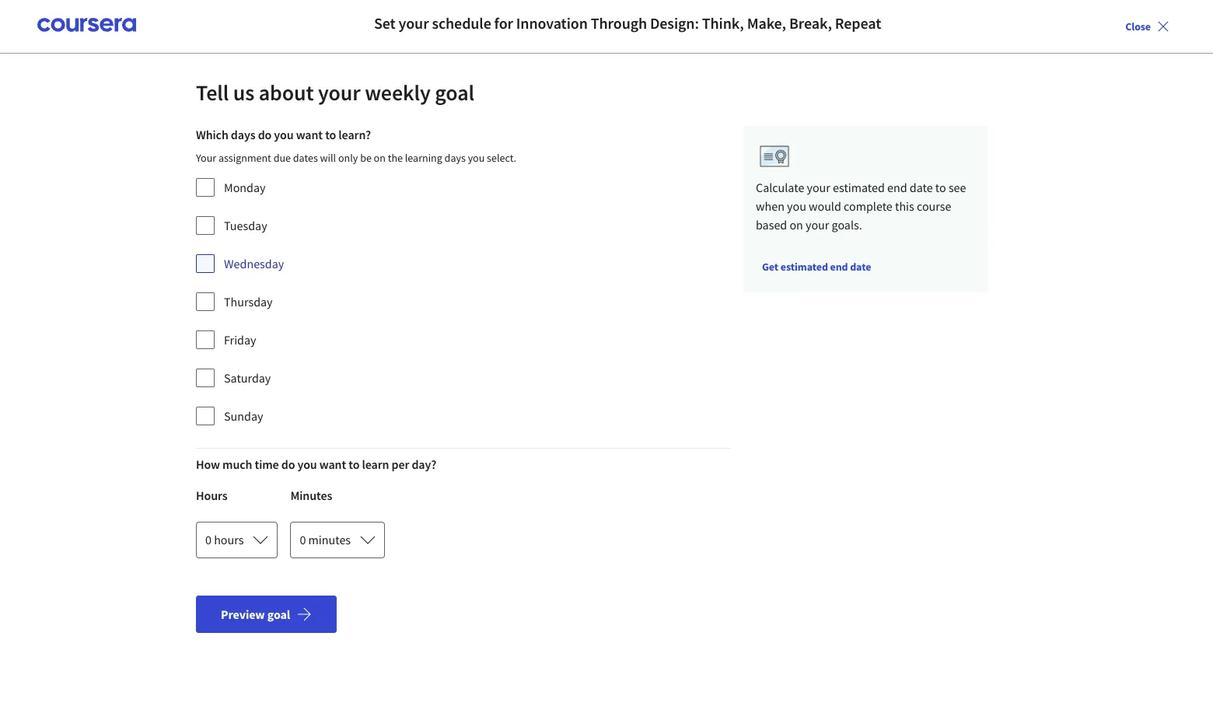 Task type: vqa. For each thing, say whether or not it's contained in the screenshot.
Get estimated end date 'button'
yes



Task type: describe. For each thing, give the bounding box(es) containing it.
minutes
[[290, 488, 332, 503]]

transcript button
[[327, 565, 393, 603]]

tell us about your weekly goal
[[196, 79, 474, 107]]

minutes
[[308, 532, 351, 547]]

hours
[[196, 488, 228, 503]]

1 vertical spatial days
[[444, 151, 466, 165]]

tell us about your weekly goal dialog
[[0, 0, 1213, 720]]

through
[[591, 13, 647, 33]]

be
[[360, 151, 372, 165]]

thursday
[[224, 294, 273, 309]]

complete
[[844, 198, 893, 214]]

preview goal
[[221, 607, 290, 622]]

1 horizontal spatial goal
[[435, 79, 474, 107]]

which days do you want to learn? group
[[196, 125, 516, 435]]

1 horizontal spatial do
[[281, 456, 295, 472]]

goals.
[[832, 217, 862, 233]]

2 coursera image from the left
[[19, 13, 117, 38]]

see
[[949, 180, 966, 195]]

for
[[494, 13, 513, 33]]

set your schedule for innovation through design: think, make, break, repeat
[[374, 13, 881, 33]]

which
[[196, 127, 228, 142]]

end inside calculate your estimated end date to see when you would complete this course based on your goals.
[[887, 180, 907, 195]]

your assignment due dates will only be on the learning days you select.
[[196, 151, 516, 165]]

peers
[[128, 184, 153, 198]]

welcome and meet your instructors link
[[37, 122, 302, 164]]

saturday
[[224, 370, 271, 386]]

welcome and meet your instructors inside "link"
[[112, 128, 268, 142]]

your inside "link"
[[199, 128, 219, 142]]

when
[[756, 198, 785, 214]]

design:
[[650, 13, 699, 33]]

hours
[[214, 532, 244, 547]]

get estimated end date
[[762, 260, 871, 274]]

search button
[[369, 9, 427, 37]]

goal inside preview goal "button"
[[267, 607, 290, 622]]

us
[[233, 79, 254, 107]]

the inside which days do you want to learn? group
[[388, 151, 403, 165]]

meet inside "link"
[[174, 128, 196, 142]]

friday
[[224, 332, 256, 348]]

your inside introduce yourself and meet your peers
[[106, 184, 126, 198]]

you left select.
[[468, 151, 485, 165]]

introduce yourself and meet your peers link
[[37, 164, 302, 220]]

end inside "button"
[[830, 260, 848, 274]]

this
[[895, 198, 914, 214]]

on inside calculate your estimated end date to see when you would complete this course based on your goals.
[[790, 217, 803, 233]]

0 hours
[[205, 532, 244, 547]]

preview goal button
[[196, 596, 337, 633]]

get estimated end date button
[[756, 253, 877, 281]]

estimated inside get estimated end date "button"
[[781, 260, 828, 274]]

0 for 0 hours
[[205, 532, 211, 547]]

schedule
[[432, 13, 491, 33]]

assignment
[[218, 151, 271, 165]]

1 vertical spatial want
[[319, 456, 346, 472]]

get
[[762, 260, 778, 274]]

and inside "link"
[[155, 128, 171, 142]]

tuesday
[[224, 218, 267, 233]]

calculate your estimated end date to see when you would complete this course based on your goals.
[[756, 180, 966, 233]]

estimated inside calculate your estimated end date to see when you would complete this course based on your goals.
[[833, 180, 885, 195]]

close button
[[1119, 12, 1176, 40]]

think,
[[702, 13, 744, 33]]

date inside calculate your estimated end date to see when you would complete this course based on your goals.
[[910, 180, 933, 195]]

which days do you want to learn?
[[196, 127, 371, 142]]



Task type: locate. For each thing, give the bounding box(es) containing it.
1 vertical spatial goal
[[267, 607, 290, 622]]

the
[[142, 102, 160, 117], [388, 151, 403, 165]]

0 vertical spatial do
[[258, 127, 272, 142]]

per
[[392, 456, 409, 472]]

welcome up 'transcript' button
[[327, 533, 412, 561]]

on inside which days do you want to learn? group
[[374, 151, 386, 165]]

coursera image
[[37, 12, 136, 37], [19, 13, 117, 38]]

0 horizontal spatial end
[[830, 260, 848, 274]]

1 vertical spatial date
[[850, 260, 871, 274]]

tell
[[196, 79, 229, 107]]

you
[[274, 127, 294, 142], [468, 151, 485, 165], [787, 198, 806, 214], [297, 456, 317, 472]]

1 vertical spatial do
[[281, 456, 295, 472]]

Search in course text field
[[136, 9, 369, 37]]

date inside "button"
[[850, 260, 871, 274]]

days up assignment
[[231, 127, 255, 142]]

break,
[[789, 13, 832, 33]]

1 horizontal spatial days
[[444, 151, 466, 165]]

0 horizontal spatial and
[[155, 128, 171, 142]]

make,
[[747, 13, 786, 33]]

2 horizontal spatial and
[[416, 533, 452, 561]]

due
[[273, 151, 291, 165]]

2 0 from the left
[[300, 532, 306, 547]]

you up the due
[[274, 127, 294, 142]]

1 horizontal spatial 0
[[300, 532, 306, 547]]

want
[[296, 127, 323, 142], [319, 456, 346, 472]]

wednesday
[[224, 256, 284, 271]]

0 vertical spatial days
[[231, 127, 255, 142]]

1 vertical spatial end
[[830, 260, 848, 274]]

1 horizontal spatial end
[[887, 180, 907, 195]]

you down "calculate"
[[787, 198, 806, 214]]

0 horizontal spatial welcome
[[112, 128, 152, 142]]

2 horizontal spatial meet
[[456, 533, 504, 561]]

2 vertical spatial meet
[[456, 533, 504, 561]]

you inside calculate your estimated end date to see when you would complete this course based on your goals.
[[787, 198, 806, 214]]

to inside calculate your estimated end date to see when you would complete this course based on your goals.
[[935, 180, 946, 195]]

0 hours button
[[196, 521, 278, 558]]

innovation
[[516, 13, 588, 33]]

would
[[809, 198, 841, 214]]

the left learning
[[388, 151, 403, 165]]

0 horizontal spatial instructors
[[221, 128, 268, 142]]

learn?
[[339, 127, 371, 142]]

yourself
[[217, 170, 252, 184]]

1 0 from the left
[[205, 532, 211, 547]]

date up this
[[910, 180, 933, 195]]

estimated
[[833, 180, 885, 195], [781, 260, 828, 274]]

0 vertical spatial instructors
[[221, 128, 268, 142]]

time
[[255, 456, 279, 472]]

and inside introduce yourself and meet your peers
[[255, 170, 272, 184]]

about
[[259, 79, 314, 107]]

date
[[910, 180, 933, 195], [850, 260, 871, 274]]

calculate
[[756, 180, 804, 195]]

will
[[320, 151, 336, 165]]

0 vertical spatial course
[[163, 102, 199, 117]]

want up the minutes at the left bottom
[[319, 456, 346, 472]]

to inside group
[[325, 127, 336, 142]]

days right learning
[[444, 151, 466, 165]]

0 left minutes
[[300, 532, 306, 547]]

2 vertical spatial and
[[416, 533, 452, 561]]

how
[[196, 456, 220, 472]]

0 vertical spatial meet
[[174, 128, 196, 142]]

your
[[399, 13, 429, 33], [318, 79, 361, 107], [199, 128, 219, 142], [807, 180, 830, 195], [106, 184, 126, 198], [806, 217, 829, 233], [508, 533, 550, 561]]

introduction
[[56, 102, 125, 117]]

you up the minutes at the left bottom
[[297, 456, 317, 472]]

days
[[231, 127, 255, 142], [444, 151, 466, 165]]

1 vertical spatial welcome
[[327, 533, 412, 561]]

end
[[887, 180, 907, 195], [830, 260, 848, 274]]

welcome inside "link"
[[112, 128, 152, 142]]

want inside group
[[296, 127, 323, 142]]

1 vertical spatial instructors
[[555, 533, 655, 561]]

preview
[[221, 607, 265, 622]]

goal
[[435, 79, 474, 107], [267, 607, 290, 622]]

0 vertical spatial the
[[142, 102, 160, 117]]

1 horizontal spatial and
[[255, 170, 272, 184]]

search
[[382, 16, 414, 30]]

0 vertical spatial welcome
[[112, 128, 152, 142]]

do right time
[[281, 456, 295, 472]]

welcome
[[112, 128, 152, 142], [327, 533, 412, 561]]

introduce yourself and meet your peers
[[81, 170, 272, 198]]

on right be
[[374, 151, 386, 165]]

and
[[155, 128, 171, 142], [255, 170, 272, 184], [416, 533, 452, 561]]

1 vertical spatial estimated
[[781, 260, 828, 274]]

1 coursera image from the left
[[37, 12, 136, 37]]

menu item
[[887, 16, 987, 66]]

1 horizontal spatial on
[[790, 217, 803, 233]]

your
[[196, 151, 216, 165]]

learning
[[405, 151, 442, 165]]

repeat
[[835, 13, 881, 33]]

to left learn
[[349, 456, 360, 472]]

0 vertical spatial goal
[[435, 79, 474, 107]]

course inside dropdown button
[[163, 102, 199, 117]]

to inside dropdown button
[[128, 102, 139, 117]]

0 horizontal spatial meet
[[81, 184, 103, 198]]

goal right 'preview' at bottom left
[[267, 607, 290, 622]]

1 horizontal spatial instructors
[[555, 533, 655, 561]]

day?
[[412, 456, 436, 472]]

coursera image inside tell us about your weekly goal dialog
[[37, 12, 136, 37]]

0 vertical spatial estimated
[[833, 180, 885, 195]]

0 minutes button
[[290, 521, 385, 558]]

0 inside "popup button"
[[300, 532, 306, 547]]

learn
[[362, 456, 389, 472]]

0 horizontal spatial goal
[[267, 607, 290, 622]]

0 horizontal spatial estimated
[[781, 260, 828, 274]]

much
[[222, 456, 252, 472]]

course right this
[[917, 198, 951, 214]]

instructors inside "link"
[[221, 128, 268, 142]]

meet inside introduce yourself and meet your peers
[[81, 184, 103, 198]]

0 vertical spatial want
[[296, 127, 323, 142]]

1 horizontal spatial welcome
[[327, 533, 412, 561]]

on right based
[[790, 217, 803, 233]]

0 minutes
[[300, 532, 351, 547]]

sunday
[[224, 408, 263, 424]]

goal right weekly
[[435, 79, 474, 107]]

1 horizontal spatial welcome and meet your instructors
[[327, 533, 655, 561]]

0 vertical spatial welcome and meet your instructors
[[112, 128, 268, 142]]

dates
[[293, 151, 318, 165]]

end up this
[[887, 180, 907, 195]]

estimated up 'complete'
[[833, 180, 885, 195]]

transcript
[[333, 576, 387, 592]]

the up welcome and meet your instructors "link"
[[142, 102, 160, 117]]

0 vertical spatial end
[[887, 180, 907, 195]]

do inside which days do you want to learn? group
[[258, 127, 272, 142]]

do up assignment
[[258, 127, 272, 142]]

end down goals.
[[830, 260, 848, 274]]

0 horizontal spatial the
[[142, 102, 160, 117]]

select.
[[487, 151, 516, 165]]

do
[[258, 127, 272, 142], [281, 456, 295, 472]]

0
[[205, 532, 211, 547], [300, 532, 306, 547]]

monday
[[224, 180, 266, 195]]

on
[[374, 151, 386, 165], [790, 217, 803, 233]]

1 horizontal spatial course
[[917, 198, 951, 214]]

introduce
[[173, 170, 215, 184]]

to left see
[[935, 180, 946, 195]]

1 vertical spatial meet
[[81, 184, 103, 198]]

0 vertical spatial on
[[374, 151, 386, 165]]

0 horizontal spatial days
[[231, 127, 255, 142]]

0 vertical spatial and
[[155, 128, 171, 142]]

0 horizontal spatial do
[[258, 127, 272, 142]]

1 vertical spatial on
[[790, 217, 803, 233]]

1 vertical spatial the
[[388, 151, 403, 165]]

course
[[163, 102, 199, 117], [917, 198, 951, 214]]

0 horizontal spatial welcome and meet your instructors
[[112, 128, 268, 142]]

welcome and meet your instructors
[[112, 128, 268, 142], [327, 533, 655, 561]]

0 vertical spatial date
[[910, 180, 933, 195]]

course inside calculate your estimated end date to see when you would complete this course based on your goals.
[[917, 198, 951, 214]]

0 horizontal spatial 0
[[205, 532, 211, 547]]

to up the will
[[325, 127, 336, 142]]

to
[[128, 102, 139, 117], [325, 127, 336, 142], [935, 180, 946, 195], [349, 456, 360, 472]]

1 horizontal spatial the
[[388, 151, 403, 165]]

set
[[374, 13, 396, 33]]

to right introduction
[[128, 102, 139, 117]]

how much time do you want to learn per day?
[[196, 456, 436, 472]]

0 inside popup button
[[205, 532, 211, 547]]

0 for 0 minutes
[[300, 532, 306, 547]]

0 horizontal spatial course
[[163, 102, 199, 117]]

1 horizontal spatial date
[[910, 180, 933, 195]]

estimated right get
[[781, 260, 828, 274]]

introduction to the course
[[56, 102, 199, 117]]

course up welcome and meet your instructors "link"
[[163, 102, 199, 117]]

1 horizontal spatial meet
[[174, 128, 196, 142]]

date down goals.
[[850, 260, 871, 274]]

instructors
[[221, 128, 268, 142], [555, 533, 655, 561]]

the inside dropdown button
[[142, 102, 160, 117]]

only
[[338, 151, 358, 165]]

0 left hours
[[205, 532, 211, 547]]

close
[[1125, 19, 1151, 33]]

introduction to the course button
[[56, 102, 284, 117]]

0 horizontal spatial date
[[850, 260, 871, 274]]

based
[[756, 217, 787, 233]]

want up dates
[[296, 127, 323, 142]]

certiciate icon image
[[756, 138, 793, 175]]

0 horizontal spatial on
[[374, 151, 386, 165]]

meet
[[174, 128, 196, 142], [81, 184, 103, 198], [456, 533, 504, 561]]

1 horizontal spatial estimated
[[833, 180, 885, 195]]

1 vertical spatial course
[[917, 198, 951, 214]]

welcome down introduction to the course
[[112, 128, 152, 142]]

weekly
[[365, 79, 431, 107]]

1 vertical spatial and
[[255, 170, 272, 184]]

1 vertical spatial welcome and meet your instructors
[[327, 533, 655, 561]]



